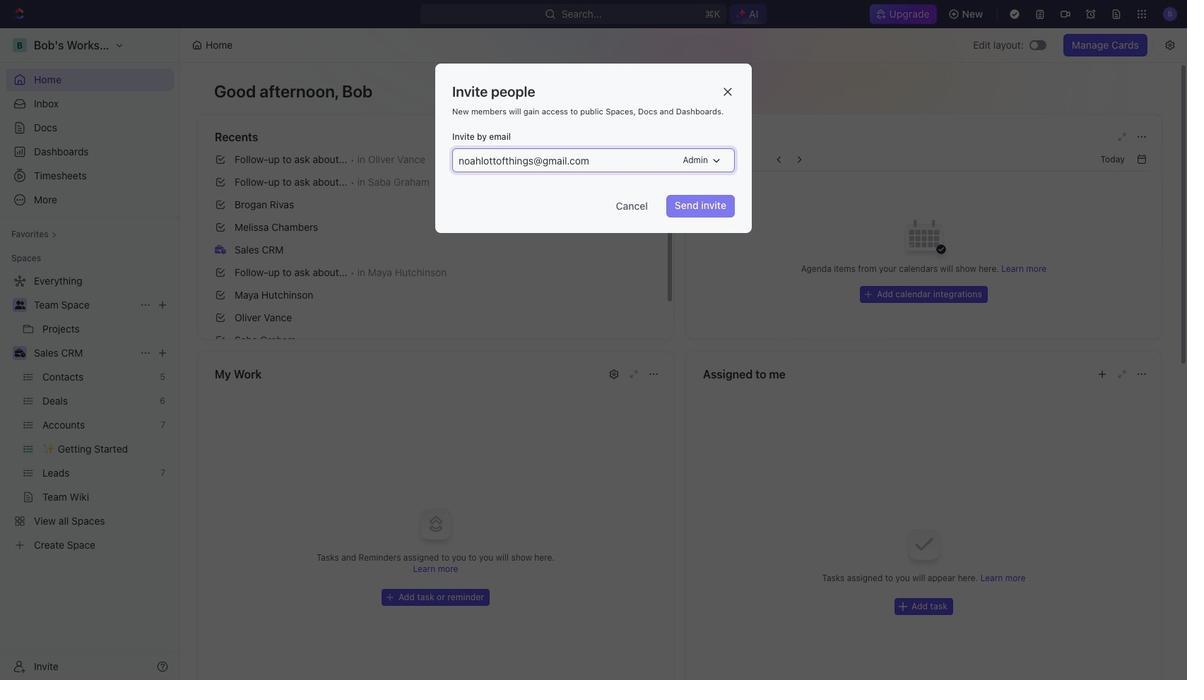 Task type: vqa. For each thing, say whether or not it's contained in the screenshot.
13th row from the top
no



Task type: locate. For each thing, give the bounding box(es) containing it.
tree
[[6, 270, 174, 557]]

user group image
[[14, 301, 25, 310]]

tree inside sidebar navigation
[[6, 270, 174, 557]]

sidebar navigation
[[0, 28, 180, 681]]

business time image
[[14, 349, 25, 358]]



Task type: describe. For each thing, give the bounding box(es) containing it.
business time image
[[215, 245, 226, 254]]

Email, comma or space separated text field
[[454, 149, 678, 172]]



